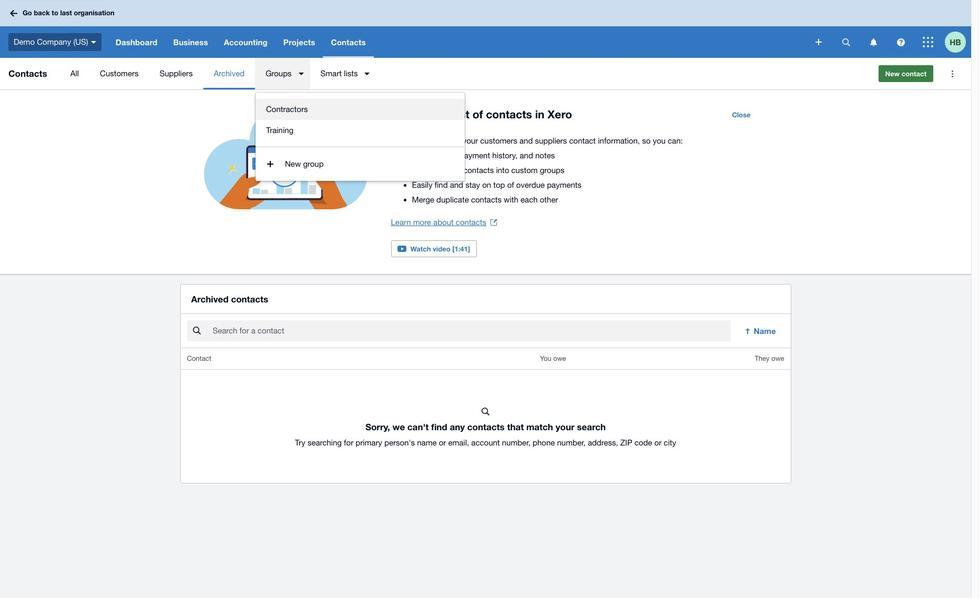 Task type: describe. For each thing, give the bounding box(es) containing it.
business
[[173, 37, 208, 47]]

svg image
[[91, 41, 96, 44]]

you
[[653, 136, 666, 145]]

view activity, payment history, and notes
[[412, 151, 555, 160]]

make the most of contacts in xero
[[391, 108, 573, 121]]

groups button
[[255, 58, 310, 89]]

and up custom
[[520, 151, 534, 160]]

1 vertical spatial contacts
[[8, 68, 47, 79]]

about
[[434, 218, 454, 227]]

the
[[423, 108, 440, 121]]

other
[[540, 195, 559, 204]]

projects button
[[276, 26, 323, 58]]

(us)
[[73, 37, 88, 46]]

match
[[527, 422, 554, 433]]

your inside contact list table element
[[556, 422, 575, 433]]

and left suppliers
[[520, 136, 533, 145]]

that
[[508, 422, 524, 433]]

email,
[[449, 439, 470, 447]]

try searching for primary person's name or email, account number, phone number, address, zip code or city
[[295, 439, 677, 447]]

they
[[755, 355, 770, 363]]

1 or from the left
[[439, 439, 446, 447]]

primary
[[356, 439, 383, 447]]

go back to last organisation
[[23, 9, 115, 17]]

with
[[504, 195, 519, 204]]

they owe
[[755, 355, 785, 363]]

new contact button
[[879, 65, 934, 82]]

contact list table element
[[181, 349, 791, 483]]

dashboard link
[[108, 26, 165, 58]]

lists
[[344, 69, 358, 78]]

for
[[344, 439, 354, 447]]

smart
[[321, 69, 342, 78]]

you
[[540, 355, 552, 363]]

notes
[[536, 151, 555, 160]]

demo company (us)
[[14, 37, 88, 46]]

demo
[[14, 37, 35, 46]]

1 vertical spatial contact
[[570, 136, 596, 145]]

name
[[417, 439, 437, 447]]

you owe
[[540, 355, 567, 363]]

each
[[521, 195, 538, 204]]

groups menu item
[[255, 58, 310, 89]]

easily
[[412, 181, 433, 189]]

hb button
[[946, 26, 972, 58]]

menu containing all
[[60, 58, 871, 89]]

contacts inside contact list table element
[[468, 422, 505, 433]]

we
[[393, 422, 405, 433]]

0 horizontal spatial your
[[446, 166, 462, 175]]

demo company (us) button
[[0, 26, 108, 58]]

groups
[[266, 69, 292, 78]]

owe for you owe
[[554, 355, 567, 363]]

so
[[643, 136, 651, 145]]

in
[[536, 108, 545, 121]]

watch video [1:41] button
[[391, 241, 477, 257]]

address,
[[588, 439, 619, 447]]

name
[[754, 326, 777, 336]]

and up 'view'
[[417, 136, 430, 145]]

company
[[37, 37, 71, 46]]

contacts inside popup button
[[331, 37, 366, 47]]

most
[[443, 108, 470, 121]]

on
[[483, 181, 492, 189]]

to
[[52, 9, 58, 17]]

0 vertical spatial find
[[435, 181, 448, 189]]

can:
[[668, 136, 683, 145]]

archived contacts
[[191, 294, 269, 305]]

video
[[433, 245, 451, 253]]

svg image inside go back to last organisation link
[[10, 10, 17, 17]]

information,
[[598, 136, 640, 145]]

payments
[[547, 181, 582, 189]]

Search for a contact field
[[212, 321, 731, 341]]

overdue
[[517, 181, 545, 189]]

close
[[733, 111, 751, 119]]

banner containing hb
[[0, 0, 972, 58]]

learn more about contacts link
[[391, 215, 497, 230]]

xero
[[548, 108, 573, 121]]

code
[[635, 439, 653, 447]]

customers
[[481, 136, 518, 145]]

duplicate
[[437, 195, 469, 204]]

archived button
[[203, 58, 255, 89]]

learn more about contacts
[[391, 218, 487, 227]]

search
[[577, 422, 606, 433]]

go back to last organisation link
[[6, 4, 121, 22]]

more
[[414, 218, 432, 227]]

contractors
[[266, 105, 308, 114]]

account
[[472, 439, 500, 447]]

owe for they owe
[[772, 355, 785, 363]]



Task type: vqa. For each thing, say whether or not it's contained in the screenshot.
the city
yes



Task type: locate. For each thing, give the bounding box(es) containing it.
of right most
[[473, 108, 483, 121]]

your up payment
[[463, 136, 478, 145]]

0 vertical spatial your
[[463, 136, 478, 145]]

0 vertical spatial of
[[473, 108, 483, 121]]

your
[[463, 136, 478, 145], [446, 166, 462, 175], [556, 422, 575, 433]]

accounting
[[224, 37, 268, 47]]

banner
[[0, 0, 972, 58]]

archived
[[214, 69, 245, 78], [191, 294, 229, 305]]

group
[[303, 159, 324, 168]]

1 horizontal spatial contact
[[902, 69, 927, 78]]

menu
[[60, 58, 871, 89]]

number,
[[502, 439, 531, 447], [558, 439, 586, 447]]

phone
[[533, 439, 555, 447]]

0 vertical spatial contacts
[[331, 37, 366, 47]]

manage
[[432, 136, 461, 145]]

custom
[[512, 166, 538, 175]]

sorry, we can't find any contacts that match your search
[[366, 422, 606, 433]]

1 vertical spatial archived
[[191, 294, 229, 305]]

view
[[412, 151, 429, 160]]

contact
[[902, 69, 927, 78], [570, 136, 596, 145]]

dashboard
[[116, 37, 158, 47]]

group
[[256, 93, 465, 181]]

suppliers
[[535, 136, 567, 145]]

1 owe from the left
[[554, 355, 567, 363]]

all button
[[60, 58, 90, 89]]

archived inside archived button
[[214, 69, 245, 78]]

1 horizontal spatial of
[[508, 181, 515, 189]]

0 vertical spatial archived
[[214, 69, 245, 78]]

contacts button
[[323, 26, 374, 58]]

1 vertical spatial of
[[508, 181, 515, 189]]

1 horizontal spatial new
[[886, 69, 901, 78]]

activity,
[[431, 151, 458, 160]]

0 horizontal spatial of
[[473, 108, 483, 121]]

new inside "group"
[[285, 159, 301, 168]]

find up duplicate
[[435, 181, 448, 189]]

2 owe from the left
[[772, 355, 785, 363]]

contacts
[[486, 108, 532, 121], [464, 166, 494, 175], [471, 195, 502, 204], [456, 218, 487, 227], [231, 294, 269, 305], [468, 422, 505, 433]]

or left city
[[655, 439, 662, 447]]

organise
[[412, 166, 444, 175]]

merge
[[412, 195, 435, 204]]

1 vertical spatial find
[[431, 422, 448, 433]]

sorry,
[[366, 422, 390, 433]]

owe right they
[[772, 355, 785, 363]]

smart lists button
[[310, 58, 377, 89]]

archived for archived
[[214, 69, 245, 78]]

customers
[[100, 69, 139, 78]]

new contact
[[886, 69, 927, 78]]

city
[[664, 439, 677, 447]]

payment
[[460, 151, 491, 160]]

contact left actions menu image
[[902, 69, 927, 78]]

[1:41]
[[453, 245, 471, 253]]

any
[[450, 422, 465, 433]]

searching
[[308, 439, 342, 447]]

navigation containing dashboard
[[108, 26, 809, 58]]

your down activity,
[[446, 166, 462, 175]]

all
[[70, 69, 79, 78]]

zip
[[621, 439, 633, 447]]

into
[[496, 166, 510, 175]]

find left any
[[431, 422, 448, 433]]

create
[[391, 136, 415, 145]]

contact inside new contact button
[[902, 69, 927, 78]]

0 vertical spatial new
[[886, 69, 901, 78]]

and up duplicate
[[450, 181, 464, 189]]

1 horizontal spatial or
[[655, 439, 662, 447]]

new
[[886, 69, 901, 78], [285, 159, 301, 168]]

number, down search at the bottom of the page
[[558, 439, 586, 447]]

contractors button
[[256, 99, 465, 120]]

new for new contact
[[886, 69, 901, 78]]

create and manage your customers and suppliers contact information, so you can:
[[391, 136, 683, 145]]

contacts up 'lists'
[[331, 37, 366, 47]]

1 horizontal spatial contacts
[[331, 37, 366, 47]]

contact right suppliers
[[570, 136, 596, 145]]

contact
[[187, 355, 211, 363]]

watch video [1:41]
[[411, 245, 471, 253]]

1 horizontal spatial number,
[[558, 439, 586, 447]]

2 vertical spatial your
[[556, 422, 575, 433]]

watch
[[411, 245, 431, 253]]

name button
[[738, 321, 785, 342]]

go
[[23, 9, 32, 17]]

your right match
[[556, 422, 575, 433]]

0 horizontal spatial number,
[[502, 439, 531, 447]]

contacts down demo
[[8, 68, 47, 79]]

owe
[[554, 355, 567, 363], [772, 355, 785, 363]]

person's
[[385, 439, 415, 447]]

training
[[266, 126, 294, 135]]

new group button
[[256, 154, 465, 175]]

customers button
[[90, 58, 149, 89]]

navigation
[[108, 26, 809, 58]]

contacts
[[331, 37, 366, 47], [8, 68, 47, 79]]

group containing contractors
[[256, 93, 465, 181]]

contact groups menu menu
[[256, 93, 465, 147]]

0 horizontal spatial contact
[[570, 136, 596, 145]]

hb
[[951, 37, 962, 47]]

owe right you
[[554, 355, 567, 363]]

1 horizontal spatial your
[[463, 136, 478, 145]]

1 vertical spatial your
[[446, 166, 462, 175]]

2 horizontal spatial your
[[556, 422, 575, 433]]

and
[[417, 136, 430, 145], [520, 136, 533, 145], [520, 151, 534, 160], [450, 181, 464, 189]]

new for new group
[[285, 159, 301, 168]]

organise your contacts into custom groups
[[412, 166, 565, 175]]

archived for archived contacts
[[191, 294, 229, 305]]

can't
[[408, 422, 429, 433]]

easily find and stay on top of overdue payments
[[412, 181, 582, 189]]

find inside contact list table element
[[431, 422, 448, 433]]

1 vertical spatial new
[[285, 159, 301, 168]]

actions menu image
[[943, 63, 964, 84]]

suppliers
[[160, 69, 193, 78]]

close button
[[726, 106, 758, 123]]

svg image
[[10, 10, 17, 17], [924, 37, 934, 47], [843, 38, 851, 46], [871, 38, 878, 46], [898, 38, 905, 46], [816, 39, 823, 45]]

find
[[435, 181, 448, 189], [431, 422, 448, 433]]

make
[[391, 108, 420, 121]]

2 or from the left
[[655, 439, 662, 447]]

new group
[[285, 159, 324, 168]]

try
[[295, 439, 306, 447]]

1 horizontal spatial owe
[[772, 355, 785, 363]]

or right name
[[439, 439, 446, 447]]

back
[[34, 9, 50, 17]]

0 horizontal spatial new
[[285, 159, 301, 168]]

0 horizontal spatial or
[[439, 439, 446, 447]]

merge duplicate contacts with each other
[[412, 195, 559, 204]]

0 horizontal spatial owe
[[554, 355, 567, 363]]

0 vertical spatial contact
[[902, 69, 927, 78]]

projects
[[284, 37, 315, 47]]

2 number, from the left
[[558, 439, 586, 447]]

groups
[[540, 166, 565, 175]]

1 number, from the left
[[502, 439, 531, 447]]

of right top
[[508, 181, 515, 189]]

number, down that
[[502, 439, 531, 447]]

training button
[[256, 120, 465, 141]]

of
[[473, 108, 483, 121], [508, 181, 515, 189]]

organisation
[[74, 9, 115, 17]]

contacts inside learn more about contacts 'link'
[[456, 218, 487, 227]]

navigation inside banner
[[108, 26, 809, 58]]

accounting button
[[216, 26, 276, 58]]

0 horizontal spatial contacts
[[8, 68, 47, 79]]



